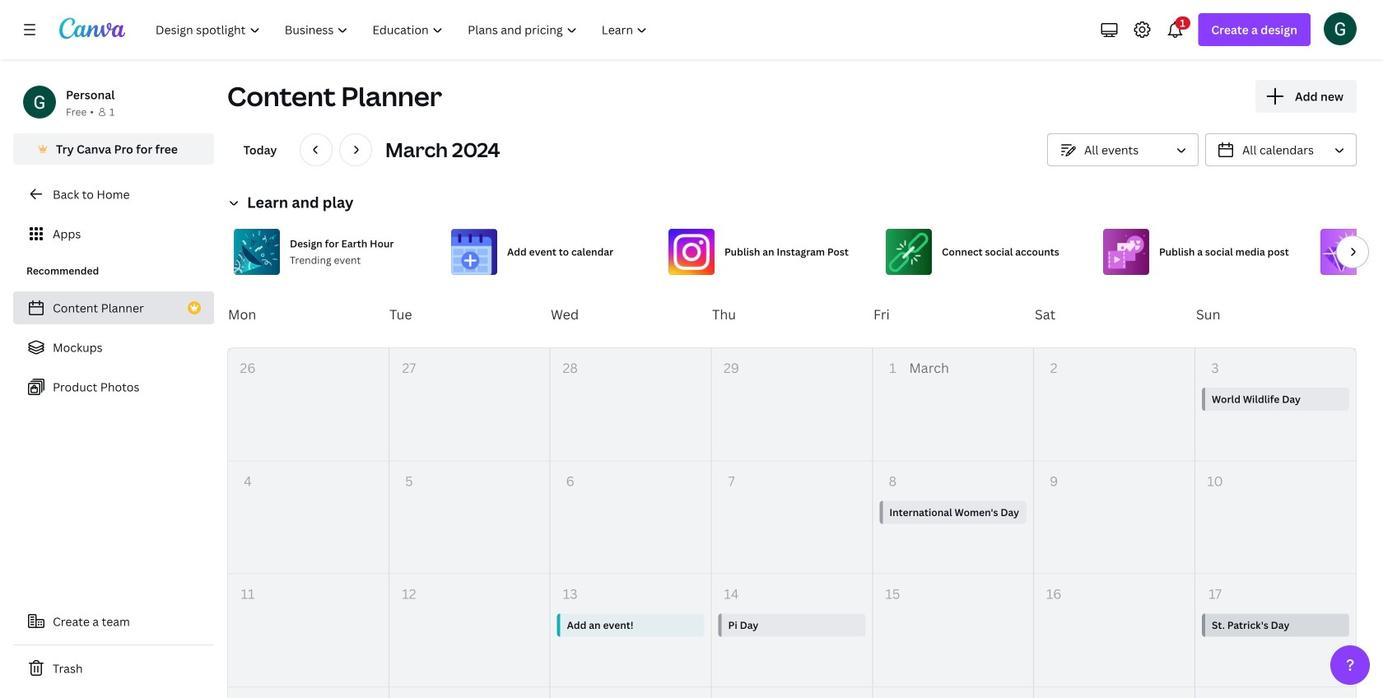 Task type: describe. For each thing, give the bounding box(es) containing it.
sunday column header
[[1196, 282, 1357, 348]]

top level navigation element
[[145, 13, 662, 46]]

thursday column header
[[712, 282, 873, 348]]



Task type: locate. For each thing, give the bounding box(es) containing it.
tuesday column header
[[389, 282, 550, 348]]

saturday column header
[[1035, 282, 1196, 348]]

greg robinson image
[[1325, 12, 1357, 45]]

row
[[227, 282, 1357, 348], [228, 348, 1357, 462], [228, 462, 1357, 575], [228, 575, 1357, 688], [228, 688, 1357, 698]]

wednesday column header
[[550, 282, 712, 348]]

monday column header
[[227, 282, 389, 348]]

friday column header
[[873, 282, 1035, 348]]

list
[[13, 292, 214, 404]]



Task type: vqa. For each thing, say whether or not it's contained in the screenshot.
first See all from the top
no



